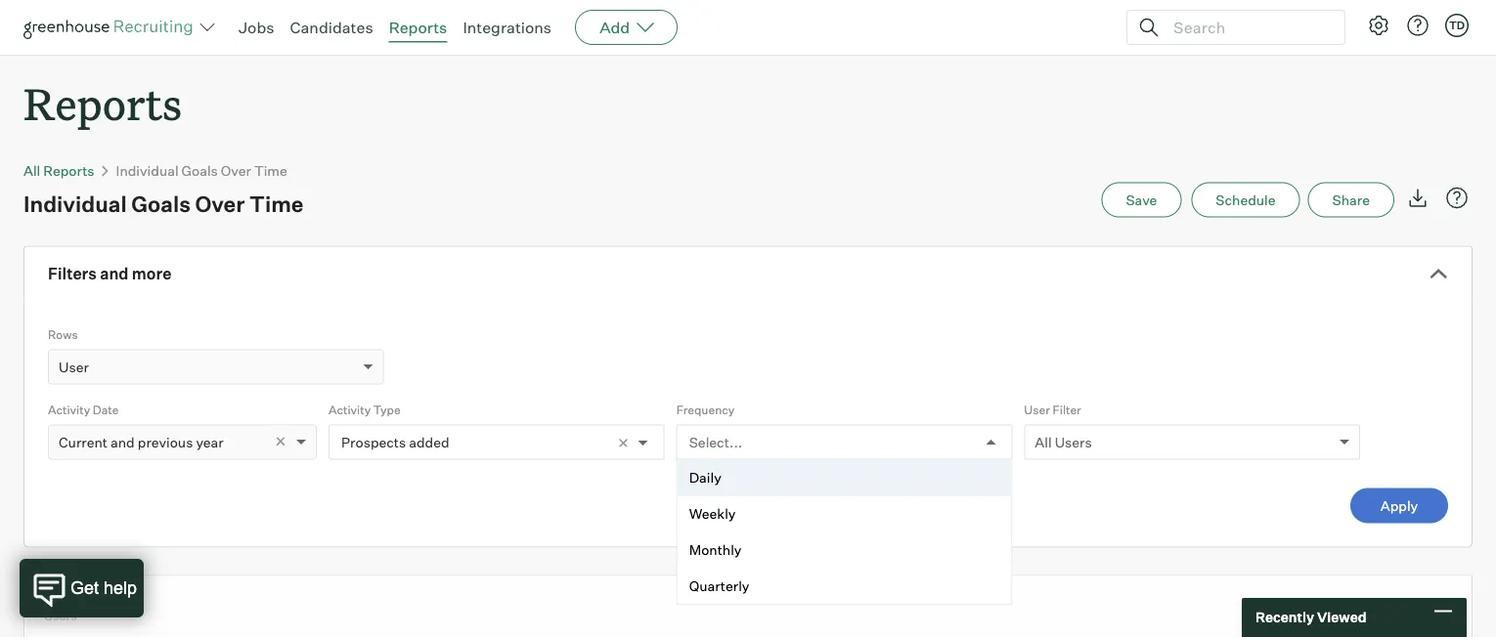 Task type: vqa. For each thing, say whether or not it's contained in the screenshot.
'Notifications'
no



Task type: locate. For each thing, give the bounding box(es) containing it.
1 vertical spatial time
[[249, 190, 304, 217]]

over
[[221, 162, 251, 179], [195, 190, 245, 217]]

0 vertical spatial individual goals over time
[[116, 162, 287, 179]]

user down rows
[[59, 359, 89, 376]]

rows
[[48, 327, 78, 342]]

schedule
[[1216, 191, 1276, 209]]

and down date
[[111, 434, 135, 451]]

1 vertical spatial user
[[1025, 403, 1050, 417]]

td
[[1450, 19, 1465, 32]]

1 vertical spatial all
[[1035, 434, 1052, 451]]

time
[[254, 162, 287, 179], [249, 190, 304, 217]]

1 vertical spatial individual
[[23, 190, 127, 217]]

save and schedule this report to revisit it! element
[[1102, 183, 1192, 218]]

save button
[[1102, 183, 1182, 218]]

individual goals over time link
[[116, 162, 287, 179]]

user
[[59, 359, 89, 376], [1025, 403, 1050, 417]]

weekly
[[689, 506, 736, 523]]

share button
[[1308, 183, 1395, 218]]

0 vertical spatial goals
[[182, 162, 218, 179]]

greenhouse recruiting image
[[23, 16, 200, 39]]

more
[[132, 264, 172, 284]]

activity left type
[[329, 403, 371, 417]]

reports
[[389, 18, 447, 37], [23, 74, 182, 132], [43, 162, 94, 179]]

1 horizontal spatial activity
[[329, 403, 371, 417]]

individual goals over time
[[116, 162, 287, 179], [23, 190, 304, 217]]

individual down all reports in the top of the page
[[23, 190, 127, 217]]

all users
[[1035, 434, 1092, 451]]

1 vertical spatial over
[[195, 190, 245, 217]]

individual right all reports link
[[116, 162, 179, 179]]

1 activity from the left
[[48, 403, 90, 417]]

0 vertical spatial and
[[100, 264, 129, 284]]

monthly
[[689, 542, 742, 559]]

1 vertical spatial and
[[111, 434, 135, 451]]

recently
[[1256, 609, 1315, 627]]

and left more
[[100, 264, 129, 284]]

frequency
[[677, 403, 735, 417]]

goals
[[182, 162, 218, 179], [131, 190, 191, 217]]

all for all reports
[[23, 162, 40, 179]]

0 vertical spatial over
[[221, 162, 251, 179]]

filters and more
[[48, 264, 172, 284]]

and for filters
[[100, 264, 129, 284]]

0 vertical spatial individual
[[116, 162, 179, 179]]

1 horizontal spatial users
[[1055, 434, 1092, 451]]

1 horizontal spatial user
[[1025, 403, 1050, 417]]

add button
[[575, 10, 678, 45]]

2 vertical spatial reports
[[43, 162, 94, 179]]

users inside column header
[[44, 609, 77, 624]]

user left the filter
[[1025, 403, 1050, 417]]

current and previous year option
[[59, 434, 224, 451]]

and
[[100, 264, 129, 284], [111, 434, 135, 451]]

individual
[[116, 162, 179, 179], [23, 190, 127, 217]]

all for all users
[[1035, 434, 1052, 451]]

0 horizontal spatial activity
[[48, 403, 90, 417]]

0 vertical spatial users
[[1055, 434, 1092, 451]]

year
[[196, 434, 224, 451]]

apply
[[1381, 498, 1419, 515]]

1 vertical spatial users
[[44, 609, 77, 624]]

schedule button
[[1192, 183, 1301, 218]]

0 horizontal spatial all
[[23, 162, 40, 179]]

users
[[1055, 434, 1092, 451], [44, 609, 77, 624]]

1 horizontal spatial all
[[1035, 434, 1052, 451]]

type
[[373, 403, 401, 417]]

activity type
[[329, 403, 401, 417]]

all reports
[[23, 162, 94, 179]]

jobs link
[[239, 18, 274, 37]]

add
[[600, 18, 630, 37]]

2 activity from the left
[[329, 403, 371, 417]]

0 vertical spatial user
[[59, 359, 89, 376]]

activity for activity type
[[329, 403, 371, 417]]

filters
[[48, 264, 97, 284]]

0 horizontal spatial users
[[44, 609, 77, 624]]

activity up "current"
[[48, 403, 90, 417]]

activity
[[48, 403, 90, 417], [329, 403, 371, 417]]

share
[[1333, 191, 1370, 209]]

0 horizontal spatial user
[[59, 359, 89, 376]]

integrations
[[463, 18, 552, 37]]

added
[[409, 434, 450, 451]]

jobs
[[239, 18, 274, 37]]

download image
[[1407, 187, 1430, 210]]

column header
[[24, 577, 73, 596]]

0 vertical spatial all
[[23, 162, 40, 179]]

all
[[23, 162, 40, 179], [1035, 434, 1052, 451]]

user filter
[[1025, 403, 1082, 417]]



Task type: describe. For each thing, give the bounding box(es) containing it.
candidates link
[[290, 18, 373, 37]]

save
[[1126, 191, 1157, 209]]

1 vertical spatial reports
[[23, 74, 182, 132]]

current and previous year
[[59, 434, 224, 451]]

Search text field
[[1169, 13, 1327, 42]]

filter
[[1053, 403, 1082, 417]]

faq image
[[1446, 187, 1469, 210]]

1 vertical spatial individual goals over time
[[23, 190, 304, 217]]

all reports link
[[23, 162, 94, 179]]

0 vertical spatial reports
[[389, 18, 447, 37]]

select...
[[689, 434, 742, 451]]

quarterly
[[689, 578, 750, 595]]

users column header
[[24, 597, 1490, 634]]

activity for activity date
[[48, 403, 90, 417]]

previous
[[138, 434, 193, 451]]

recently viewed
[[1256, 609, 1367, 627]]

td button
[[1442, 10, 1473, 41]]

date
[[93, 403, 119, 417]]

viewed
[[1318, 609, 1367, 627]]

configure image
[[1367, 14, 1391, 37]]

×
[[275, 430, 287, 452]]

0 vertical spatial time
[[254, 162, 287, 179]]

td button
[[1446, 14, 1469, 37]]

user option
[[59, 359, 89, 376]]

users grid
[[24, 577, 1490, 635]]

prospects
[[341, 434, 406, 451]]

apply button
[[1351, 489, 1449, 524]]

daily
[[689, 470, 722, 487]]

candidates
[[290, 18, 373, 37]]

1 vertical spatial goals
[[131, 190, 191, 217]]

column header inside users grid
[[24, 577, 73, 596]]

reports link
[[389, 18, 447, 37]]

current
[[59, 434, 108, 451]]

user for user
[[59, 359, 89, 376]]

activity date
[[48, 403, 119, 417]]

prospects added
[[341, 434, 450, 451]]

user for user filter
[[1025, 403, 1050, 417]]

and for current
[[111, 434, 135, 451]]

integrations link
[[463, 18, 552, 37]]



